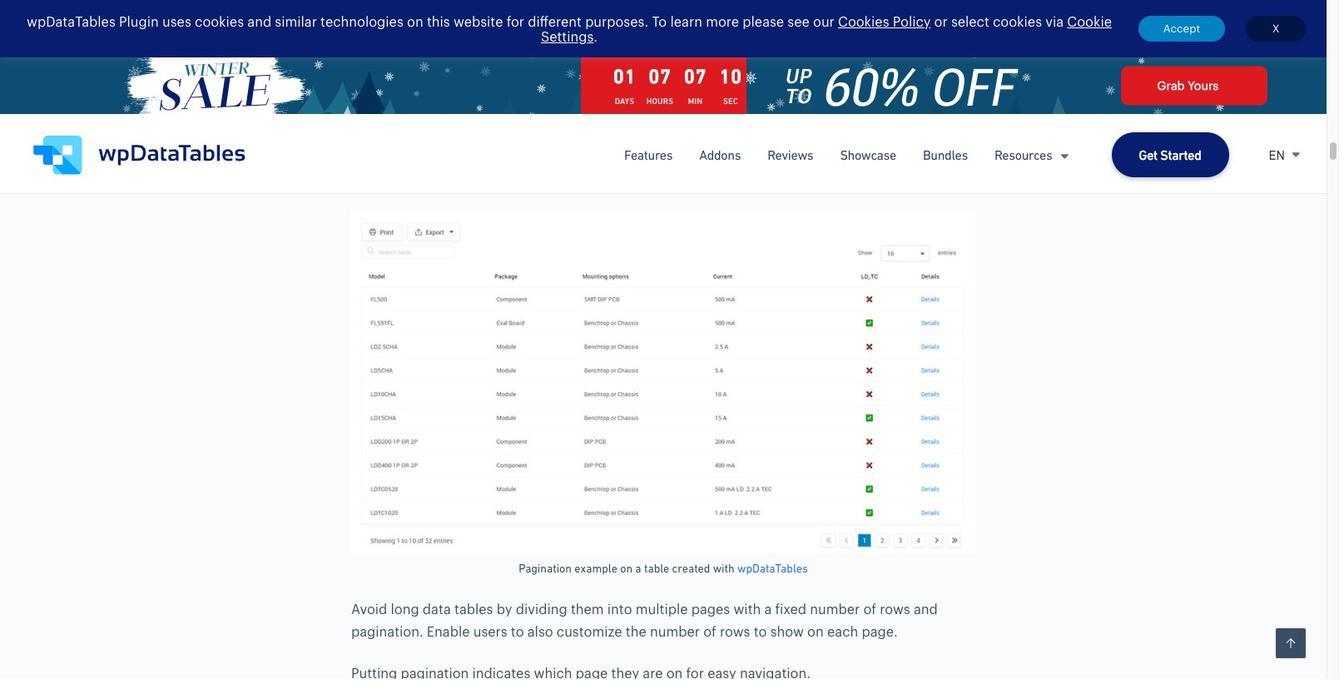 Task type: locate. For each thing, give the bounding box(es) containing it.
by
[[497, 601, 512, 617]]

x
[[1273, 22, 1280, 35]]

0 vertical spatial long
[[552, 162, 599, 191]]

0 horizontal spatial long
[[391, 601, 419, 617]]

0 horizontal spatial data
[[423, 601, 451, 617]]

1 horizontal spatial 07
[[684, 65, 707, 87]]

to inside horizontal scrolling works well on data tables with lots of information and columns. users can also have an option to anchor certain columns for better data comparison.
[[449, 101, 462, 117]]

dividing
[[516, 601, 568, 617]]

for left better
[[620, 101, 638, 117]]

number
[[810, 601, 860, 617], [650, 623, 700, 639]]

1 vertical spatial also
[[528, 623, 553, 639]]

horizontal scrolling works well on data tables with lots of information and columns. users can also have an option to anchor certain columns for better data comparison.
[[351, 79, 975, 117]]

to left show
[[754, 623, 767, 639]]

hours
[[647, 97, 674, 106]]

rows
[[880, 601, 911, 617], [720, 623, 750, 639]]

wpdatatables up fixed
[[738, 562, 808, 575]]

see
[[788, 13, 810, 29]]

for
[[507, 13, 525, 29], [620, 101, 638, 117], [514, 162, 546, 191]]

a
[[636, 562, 642, 575], [765, 601, 772, 617]]

certain
[[514, 101, 559, 117]]

with up hours
[[643, 79, 670, 95]]

also right the can
[[949, 79, 975, 95]]

with inside horizontal scrolling works well on data tables with lots of information and columns. users can also have an option to anchor certain columns for better data comparison.
[[643, 79, 670, 95]]

1 vertical spatial long
[[391, 601, 419, 617]]

2 horizontal spatial and
[[914, 601, 938, 617]]

showcase link
[[840, 145, 897, 165]]

1 horizontal spatial rows
[[880, 601, 911, 617]]

1 horizontal spatial wpdatatables
[[738, 562, 808, 575]]

have
[[351, 101, 381, 117]]

tables
[[600, 79, 639, 95], [455, 601, 493, 617]]

0 horizontal spatial rows
[[720, 623, 750, 639]]

on
[[407, 13, 423, 29], [549, 79, 565, 95], [620, 562, 633, 575], [808, 623, 824, 639]]

cookies right "uses"
[[195, 13, 244, 29]]

enable
[[427, 623, 470, 639]]

cookies left via
[[993, 13, 1042, 29]]

also inside avoid long data tables by dividing them into multiple pages with a fixed number of rows and pagination. enable users to also customize the number of rows to show on each page.
[[528, 623, 553, 639]]

put
[[351, 162, 388, 191]]

tables up days at the left of the page
[[600, 79, 639, 95]]

long left 'tables.'
[[552, 162, 599, 191]]

caret image
[[1292, 152, 1300, 158], [1061, 154, 1069, 159]]

1 horizontal spatial also
[[949, 79, 975, 95]]

2 vertical spatial of
[[704, 623, 717, 639]]

rows up the page.
[[880, 601, 911, 617]]

2 vertical spatial and
[[914, 601, 938, 617]]

select
[[951, 13, 990, 29]]

0 horizontal spatial number
[[650, 623, 700, 639]]

2 07 from the left
[[684, 65, 707, 87]]

cookies
[[838, 13, 890, 29]]

0 horizontal spatial to
[[449, 101, 462, 117]]

data up columns
[[569, 79, 597, 95]]

caret image right resources
[[1061, 154, 1069, 159]]

caret image right en
[[1292, 152, 1300, 158]]

to down by
[[511, 623, 524, 639]]

users
[[473, 623, 507, 639]]

to
[[449, 101, 462, 117], [511, 623, 524, 639], [754, 623, 767, 639]]

also down dividing
[[528, 623, 553, 639]]

0 vertical spatial tables
[[600, 79, 639, 95]]

0 vertical spatial with
[[643, 79, 670, 95]]

and inside horizontal scrolling works well on data tables with lots of information and columns. users can also have an option to anchor certain columns for better data comparison.
[[794, 79, 818, 95]]

data down the lots on the right top of page
[[684, 101, 712, 117]]

2 horizontal spatial data
[[684, 101, 712, 117]]

1 vertical spatial for
[[620, 101, 638, 117]]

07 up min
[[684, 65, 707, 87]]

0 vertical spatial data
[[569, 79, 597, 95]]

0 horizontal spatial caret image
[[1061, 154, 1069, 159]]

1 vertical spatial number
[[650, 623, 700, 639]]

to down scrolling
[[449, 101, 462, 117]]

long
[[552, 162, 599, 191], [391, 601, 419, 617]]

with inside avoid long data tables by dividing them into multiple pages with a fixed number of rows and pagination. enable users to also customize the number of rows to show on each page.
[[734, 601, 761, 617]]

0 vertical spatial wpdatatables
[[27, 13, 116, 29]]

1 horizontal spatial a
[[765, 601, 772, 617]]

for right website
[[507, 13, 525, 29]]

of up min
[[700, 79, 713, 95]]

1 vertical spatial of
[[864, 601, 877, 617]]

on right example
[[620, 562, 633, 575]]

for down certain
[[514, 162, 546, 191]]

1 horizontal spatial cookies
[[993, 13, 1042, 29]]

0 vertical spatial also
[[949, 79, 975, 95]]

users
[[884, 79, 919, 95]]

0 vertical spatial rows
[[880, 601, 911, 617]]

into
[[608, 601, 632, 617]]

1 horizontal spatial and
[[794, 79, 818, 95]]

wpdatatables left plugin
[[27, 13, 116, 29]]

long up pagination.
[[391, 601, 419, 617]]

07
[[649, 65, 672, 87], [684, 65, 707, 87]]

2 vertical spatial with
[[734, 601, 761, 617]]

technologies
[[321, 13, 404, 29]]

of
[[700, 79, 713, 95], [864, 601, 877, 617], [704, 623, 717, 639]]

and
[[247, 13, 272, 29], [794, 79, 818, 95], [914, 601, 938, 617]]

go to top image
[[1286, 639, 1296, 649]]

07 up hours
[[649, 65, 672, 87]]

0 horizontal spatial tables
[[455, 601, 493, 617]]

1 horizontal spatial data
[[569, 79, 597, 95]]

a left table
[[636, 562, 642, 575]]

0 horizontal spatial wpdatatables
[[27, 13, 116, 29]]

on left each
[[808, 623, 824, 639]]

0 horizontal spatial cookies
[[195, 13, 244, 29]]

of down pages
[[704, 623, 717, 639]]

number down multiple
[[650, 623, 700, 639]]

1 vertical spatial rows
[[720, 623, 750, 639]]

please
[[743, 13, 784, 29]]

get
[[1139, 147, 1158, 162]]

scrolling
[[420, 79, 475, 95]]

each
[[827, 623, 859, 639]]

better
[[641, 101, 680, 117]]

a left fixed
[[765, 601, 772, 617]]

tables.
[[605, 162, 679, 191]]

tables up users
[[455, 601, 493, 617]]

rows down pages
[[720, 623, 750, 639]]

on right well
[[549, 79, 565, 95]]

lots
[[673, 79, 697, 95]]

0 horizontal spatial and
[[247, 13, 272, 29]]

1 vertical spatial a
[[765, 601, 772, 617]]

1 vertical spatial and
[[794, 79, 818, 95]]

cookies
[[195, 13, 244, 29], [993, 13, 1042, 29]]

1 horizontal spatial number
[[810, 601, 860, 617]]

with right pages
[[734, 601, 761, 617]]

.
[[594, 28, 598, 44]]

of up the page.
[[864, 601, 877, 617]]

example
[[575, 562, 618, 575]]

number up each
[[810, 601, 860, 617]]

learn
[[671, 13, 703, 29]]

0 vertical spatial of
[[700, 79, 713, 95]]

tables inside avoid long data tables by dividing them into multiple pages with a fixed number of rows and pagination. enable users to also customize the number of rows to show on each page.
[[455, 601, 493, 617]]

1 vertical spatial tables
[[455, 601, 493, 617]]

settings
[[541, 28, 594, 44]]

0 horizontal spatial 07
[[649, 65, 672, 87]]

1 vertical spatial wpdatatables
[[738, 562, 808, 575]]

wpdatatables link
[[738, 562, 808, 575]]

0 vertical spatial number
[[810, 601, 860, 617]]

en
[[1269, 147, 1285, 162]]

2 vertical spatial data
[[423, 601, 451, 617]]

show
[[771, 623, 804, 639]]

an
[[385, 101, 400, 117]]

created
[[672, 562, 710, 575]]

started
[[1161, 147, 1202, 162]]

data up enable
[[423, 601, 451, 617]]

1 horizontal spatial tables
[[600, 79, 639, 95]]

with
[[643, 79, 670, 95], [713, 562, 735, 575], [734, 601, 761, 617]]

0 horizontal spatial also
[[528, 623, 553, 639]]

with right the created
[[713, 562, 735, 575]]

0 vertical spatial a
[[636, 562, 642, 575]]

1 cookies from the left
[[195, 13, 244, 29]]

wpdatatables
[[27, 13, 116, 29], [738, 562, 808, 575]]

addons link
[[700, 145, 741, 165]]



Task type: vqa. For each thing, say whether or not it's contained in the screenshot.
the 'wpDataTables' link
yes



Task type: describe. For each thing, give the bounding box(es) containing it.
them
[[571, 601, 604, 617]]

to
[[652, 13, 667, 29]]

on inside horizontal scrolling works well on data tables with lots of information and columns. users can also have an option to anchor certain columns for better data comparison.
[[549, 79, 565, 95]]

grab yours
[[1158, 79, 1219, 93]]

cookie
[[1068, 13, 1112, 29]]

1 horizontal spatial caret image
[[1292, 152, 1300, 158]]

wpdatatables plugin uses cookies and similar technologies on this website for different purposes. to learn more please see our cookies policy or select cookies via
[[27, 13, 1068, 29]]

min
[[688, 97, 703, 106]]

accept button
[[1139, 16, 1225, 42]]

cookie settings button
[[541, 13, 1112, 44]]

option
[[404, 101, 445, 117]]

features link
[[624, 145, 673, 165]]

this
[[427, 13, 450, 29]]

1 vertical spatial data
[[684, 101, 712, 117]]

features
[[624, 147, 673, 162]]

a inside avoid long data tables by dividing them into multiple pages with a fixed number of rows and pagination. enable users to also customize the number of rows to show on each page.
[[765, 601, 772, 617]]

and inside avoid long data tables by dividing them into multiple pages with a fixed number of rows and pagination. enable users to also customize the number of rows to show on each page.
[[914, 601, 938, 617]]

policy
[[893, 13, 931, 29]]

x button
[[1246, 16, 1306, 42]]

customize
[[557, 623, 622, 639]]

addons
[[700, 147, 741, 162]]

fixed
[[776, 601, 807, 617]]

cookie settings
[[541, 13, 1112, 44]]

multiple
[[636, 601, 688, 617]]

reviews
[[768, 147, 814, 162]]

10
[[719, 65, 743, 87]]

1 horizontal spatial to
[[511, 623, 524, 639]]

works
[[479, 79, 516, 95]]

pagination example on a table created with wpdatatables
[[519, 562, 808, 575]]

information
[[717, 79, 791, 95]]

for inside horizontal scrolling works well on data tables with lots of information and columns. users can also have an option to anchor certain columns for better data comparison.
[[620, 101, 638, 117]]

can
[[922, 79, 946, 95]]

on left this
[[407, 13, 423, 29]]

0 horizontal spatial a
[[636, 562, 642, 575]]

plugin
[[119, 13, 159, 29]]

page.
[[862, 623, 898, 639]]

different
[[528, 13, 582, 29]]

via
[[1046, 13, 1064, 29]]

columns.
[[822, 79, 880, 95]]

put pagination for long tables.
[[351, 162, 679, 191]]

grab yours link
[[1121, 66, 1268, 105]]

well
[[520, 79, 545, 95]]

data inside avoid long data tables by dividing them into multiple pages with a fixed number of rows and pagination. enable users to also customize the number of rows to show on each page.
[[423, 601, 451, 617]]

yours
[[1188, 79, 1219, 93]]

01
[[613, 65, 636, 87]]

pagination.
[[351, 623, 423, 639]]

of inside horizontal scrolling works well on data tables with lots of information and columns. users can also have an option to anchor certain columns for better data comparison.
[[700, 79, 713, 95]]

similar
[[275, 13, 317, 29]]

columns
[[562, 101, 617, 117]]

cookies policy link
[[838, 13, 931, 29]]

1 horizontal spatial long
[[552, 162, 599, 191]]

0 vertical spatial for
[[507, 13, 525, 29]]

tables inside horizontal scrolling works well on data tables with lots of information and columns. users can also have an option to anchor certain columns for better data comparison.
[[600, 79, 639, 95]]

sec
[[723, 97, 739, 106]]

bundles link
[[923, 145, 968, 165]]

on inside avoid long data tables by dividing them into multiple pages with a fixed number of rows and pagination. enable users to also customize the number of rows to show on each page.
[[808, 623, 824, 639]]

bundles
[[923, 147, 968, 162]]

our
[[813, 13, 835, 29]]

also inside horizontal scrolling works well on data tables with lots of information and columns. users can also have an option to anchor certain columns for better data comparison.
[[949, 79, 975, 95]]

2 vertical spatial for
[[514, 162, 546, 191]]

reviews link
[[768, 145, 814, 165]]

anchor
[[466, 101, 510, 117]]

or
[[935, 13, 948, 29]]

showcase
[[840, 147, 897, 162]]

2 horizontal spatial to
[[754, 623, 767, 639]]

days
[[615, 97, 635, 106]]

get started
[[1139, 147, 1202, 162]]

website
[[454, 13, 503, 29]]

1 07 from the left
[[649, 65, 672, 87]]

avoid long data tables by dividing them into multiple pages with a fixed number of rows and pagination. enable users to also customize the number of rows to show on each page.
[[351, 601, 938, 639]]

the
[[626, 623, 647, 639]]

0 vertical spatial and
[[247, 13, 272, 29]]

1 vertical spatial with
[[713, 562, 735, 575]]

pagination
[[394, 162, 508, 191]]

pagination
[[519, 562, 572, 575]]

accept
[[1164, 22, 1201, 35]]

comparison.
[[716, 101, 795, 117]]

2 cookies from the left
[[993, 13, 1042, 29]]

horizontal
[[351, 79, 417, 95]]

get started link
[[1112, 132, 1229, 177]]

avoid
[[351, 601, 387, 617]]

resources
[[995, 147, 1053, 162]]

table
[[644, 562, 670, 575]]

uses
[[162, 13, 191, 29]]

long inside avoid long data tables by dividing them into multiple pages with a fixed number of rows and pagination. enable users to also customize the number of rows to show on each page.
[[391, 601, 419, 617]]

pages
[[692, 601, 730, 617]]

purposes.
[[585, 13, 649, 29]]

wpdatatables logo image
[[33, 135, 246, 174]]

grab
[[1158, 79, 1185, 93]]



